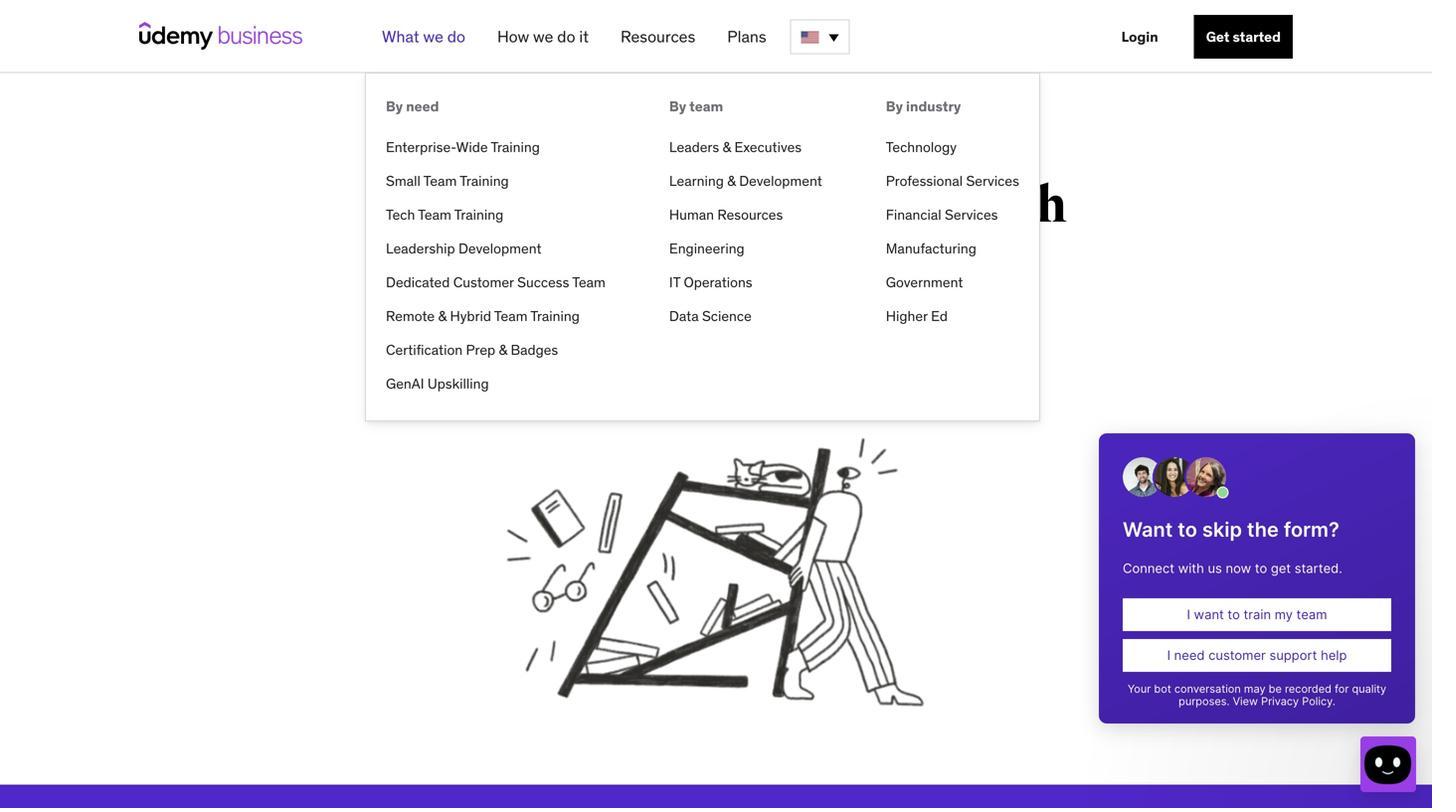 Task type: vqa. For each thing, say whether or not it's contained in the screenshot.
the Higher
yes



Task type: locate. For each thing, give the bounding box(es) containing it.
2 we from the left
[[533, 26, 553, 47]]

problem
[[748, 174, 950, 237]]

either
[[505, 307, 554, 331]]

started
[[1233, 28, 1281, 46]]

what we do
[[382, 26, 465, 47]]

0 vertical spatial resources
[[621, 26, 695, 47]]

login button
[[1110, 15, 1170, 59]]

&
[[723, 138, 731, 156], [727, 172, 736, 190], [438, 307, 447, 325], [499, 341, 507, 359]]

learning
[[669, 172, 724, 190]]

& inside leaders & executives link
[[723, 138, 731, 156]]

3 by from the left
[[886, 97, 903, 115]]

1 vertical spatial development
[[458, 240, 542, 258]]

404
[[414, 307, 449, 331]]

the
[[558, 307, 586, 331]]

what we do button
[[374, 19, 473, 55]]

resources inside dropdown button
[[621, 26, 695, 47]]

engineering link
[[669, 232, 745, 266]]

& right prep
[[499, 341, 507, 359]]

1 vertical spatial services
[[945, 206, 998, 224]]

team
[[689, 97, 723, 115]]

or
[[755, 307, 772, 331]]

resources
[[621, 26, 695, 47], [717, 206, 783, 224]]

leadership development
[[386, 240, 542, 258]]

by for by need
[[386, 97, 403, 115]]

science
[[702, 307, 752, 325]]

need
[[406, 97, 439, 115]]

1 horizontal spatial by
[[669, 97, 686, 115]]

plans button
[[719, 19, 774, 55]]

dedicated
[[386, 274, 450, 291]]

we inside what we do dropdown button
[[423, 26, 443, 47]]

page
[[713, 232, 828, 294]]

1 horizontal spatial we
[[533, 26, 553, 47]]

by left team
[[669, 97, 686, 115]]

0 horizontal spatial development
[[458, 240, 542, 258]]

1 do from the left
[[447, 26, 465, 47]]

team right tech
[[418, 206, 451, 224]]

& inside learning & development link
[[727, 172, 736, 190]]

& inside remote & hybrid team training link
[[438, 307, 447, 325]]

enterprise-wide training link
[[386, 130, 540, 164]]

by left need
[[386, 97, 403, 115]]

menu navigation
[[366, 0, 1293, 421]]

0 vertical spatial development
[[739, 172, 822, 190]]

success
[[517, 274, 569, 291]]

2 by from the left
[[669, 97, 686, 115]]

resources button
[[613, 19, 703, 55]]

executives
[[735, 138, 802, 156]]

0 vertical spatial services
[[966, 172, 1019, 190]]

2 do from the left
[[557, 26, 575, 47]]

we right what
[[423, 26, 443, 47]]

1 horizontal spatial development
[[739, 172, 822, 190]]

training
[[491, 138, 540, 156], [460, 172, 509, 190], [454, 206, 503, 224], [531, 307, 580, 325]]

wide
[[456, 138, 488, 156]]

financial services
[[886, 206, 998, 224]]

tech team training link
[[386, 198, 503, 232]]

2 horizontal spatial by
[[886, 97, 903, 115]]

1 horizontal spatial do
[[557, 26, 575, 47]]

development up dedicated customer success team
[[458, 240, 542, 258]]

do
[[447, 26, 465, 47], [557, 26, 575, 47]]

by team
[[669, 97, 723, 115]]

how
[[497, 26, 529, 47]]

leadership
[[386, 240, 455, 258]]

by left the industry
[[886, 97, 903, 115]]

team up the
[[572, 274, 606, 291]]

with
[[960, 174, 1067, 237]]

we
[[423, 26, 443, 47], [533, 26, 553, 47]]

mistyped,
[[668, 307, 751, 331]]

resources down learning & development link
[[717, 206, 783, 224]]

dedicated customer success team
[[386, 274, 606, 291]]

genai
[[386, 375, 424, 393]]

human resources
[[669, 206, 783, 224]]

0 horizontal spatial do
[[447, 26, 465, 47]]

1 by from the left
[[386, 97, 403, 115]]

do right what
[[447, 26, 465, 47]]

0 horizontal spatial resources
[[621, 26, 695, 47]]

training for small team training
[[460, 172, 509, 190]]

training right wide
[[491, 138, 540, 156]]

training up leadership development link
[[454, 206, 503, 224]]

government link
[[886, 266, 963, 299]]

how we do it button
[[489, 19, 597, 55]]

human
[[669, 206, 714, 224]]

services for financial services
[[945, 206, 998, 224]]

human resources link
[[669, 198, 783, 232]]

& left hybrid
[[438, 307, 447, 325]]

we right how
[[533, 26, 553, 47]]

1 we from the left
[[423, 26, 443, 47]]

do inside dropdown button
[[447, 26, 465, 47]]

resources right it
[[621, 26, 695, 47]]

we for how
[[533, 26, 553, 47]]

0 horizontal spatial we
[[423, 26, 443, 47]]

0 horizontal spatial by
[[386, 97, 403, 115]]

do inside popup button
[[557, 26, 575, 47]]

do for how we do it
[[557, 26, 575, 47]]

development down executives
[[739, 172, 822, 190]]

by for by team
[[669, 97, 686, 115]]

ed
[[931, 307, 948, 325]]

& down leaders & executives link
[[727, 172, 736, 190]]

what
[[382, 26, 419, 47]]

enterprise-
[[386, 138, 456, 156]]

higher ed
[[886, 307, 948, 325]]

we inside how we do it popup button
[[533, 26, 553, 47]]

training down wide
[[460, 172, 509, 190]]

url
[[590, 307, 626, 331]]

higher ed link
[[886, 299, 948, 333]]

badges
[[511, 341, 558, 359]]

leaders & executives link
[[669, 130, 802, 164]]

services up the financial services link
[[966, 172, 1019, 190]]

remote & hybrid team training
[[386, 307, 580, 325]]

team
[[423, 172, 457, 190], [418, 206, 451, 224], [572, 274, 606, 291], [494, 307, 528, 325]]

training inside "link"
[[454, 206, 503, 224]]

tech team training
[[386, 206, 503, 224]]

get
[[1206, 28, 1230, 46]]

404 error: either the url was mistyped, or curiously never even existed.
[[414, 307, 1018, 331]]

even
[[908, 307, 948, 331]]

services
[[966, 172, 1019, 190], [945, 206, 998, 224]]

team inside "link"
[[418, 206, 451, 224]]

leadership development link
[[386, 232, 542, 266]]

by
[[386, 97, 403, 115], [669, 97, 686, 115], [886, 97, 903, 115]]

do left it
[[557, 26, 575, 47]]

small team training link
[[386, 164, 509, 198]]

udemy business image
[[139, 22, 302, 50]]

oops! there's a problem with that page
[[365, 174, 1067, 294]]

services for professional services
[[966, 172, 1019, 190]]

1 vertical spatial resources
[[717, 206, 783, 224]]

services down professional services at the right top of page
[[945, 206, 998, 224]]

& right leaders
[[723, 138, 731, 156]]



Task type: describe. For each thing, give the bounding box(es) containing it.
by need
[[386, 97, 439, 115]]

small team training
[[386, 172, 509, 190]]

remote
[[386, 307, 435, 325]]

login
[[1121, 28, 1158, 46]]

& for learning
[[727, 172, 736, 190]]

small
[[386, 172, 421, 190]]

there's
[[522, 174, 700, 237]]

certification prep & badges link
[[386, 333, 558, 367]]

prep
[[466, 341, 495, 359]]

data science
[[669, 307, 752, 325]]

enterprise-wide training
[[386, 138, 540, 156]]

remote & hybrid team training link
[[386, 299, 580, 333]]

data
[[669, 307, 699, 325]]

& for leaders
[[723, 138, 731, 156]]

it
[[669, 274, 680, 291]]

how we do it
[[497, 26, 589, 47]]

by industry
[[886, 97, 961, 115]]

manufacturing
[[886, 240, 977, 258]]

certification
[[386, 341, 463, 359]]

government
[[886, 274, 963, 291]]

learning & development link
[[669, 164, 822, 198]]

do for what we do
[[447, 26, 465, 47]]

get started
[[1206, 28, 1281, 46]]

it operations link
[[669, 266, 753, 299]]

curiously
[[777, 307, 852, 331]]

technology link
[[886, 130, 957, 164]]

financial
[[886, 206, 942, 224]]

engineering
[[669, 240, 745, 258]]

training for tech team training
[[454, 206, 503, 224]]

higher
[[886, 307, 928, 325]]

hybrid
[[450, 307, 491, 325]]

that
[[604, 232, 704, 294]]

professional services link
[[886, 164, 1019, 198]]

& inside certification prep & badges link
[[499, 341, 507, 359]]

team up tech team training
[[423, 172, 457, 190]]

existed.
[[952, 307, 1018, 331]]

data science link
[[669, 299, 752, 333]]

upskilling
[[428, 375, 489, 393]]

& for remote
[[438, 307, 447, 325]]

customer
[[453, 274, 514, 291]]

training for enterprise-wide training
[[491, 138, 540, 156]]

1 horizontal spatial resources
[[717, 206, 783, 224]]

team down dedicated customer success team link
[[494, 307, 528, 325]]

professional services
[[886, 172, 1019, 190]]

technology
[[886, 138, 957, 156]]

it operations
[[669, 274, 753, 291]]

genai upskilling link
[[386, 367, 489, 401]]

professional
[[886, 172, 963, 190]]

genai upskilling
[[386, 375, 489, 393]]

get started link
[[1194, 15, 1293, 59]]

was
[[631, 307, 664, 331]]

leaders
[[669, 138, 719, 156]]

a
[[710, 174, 738, 237]]

training down success
[[531, 307, 580, 325]]

operations
[[684, 274, 753, 291]]

by for by industry
[[886, 97, 903, 115]]

financial services link
[[886, 198, 998, 232]]

error:
[[453, 307, 500, 331]]

leaders & executives
[[669, 138, 802, 156]]

never
[[857, 307, 903, 331]]

it
[[579, 26, 589, 47]]

manufacturing link
[[886, 232, 977, 266]]

oops!
[[365, 174, 513, 237]]

learning & development
[[669, 172, 822, 190]]

we for what
[[423, 26, 443, 47]]

certification prep & badges
[[386, 341, 558, 359]]

industry
[[906, 97, 961, 115]]

plans
[[727, 26, 766, 47]]



